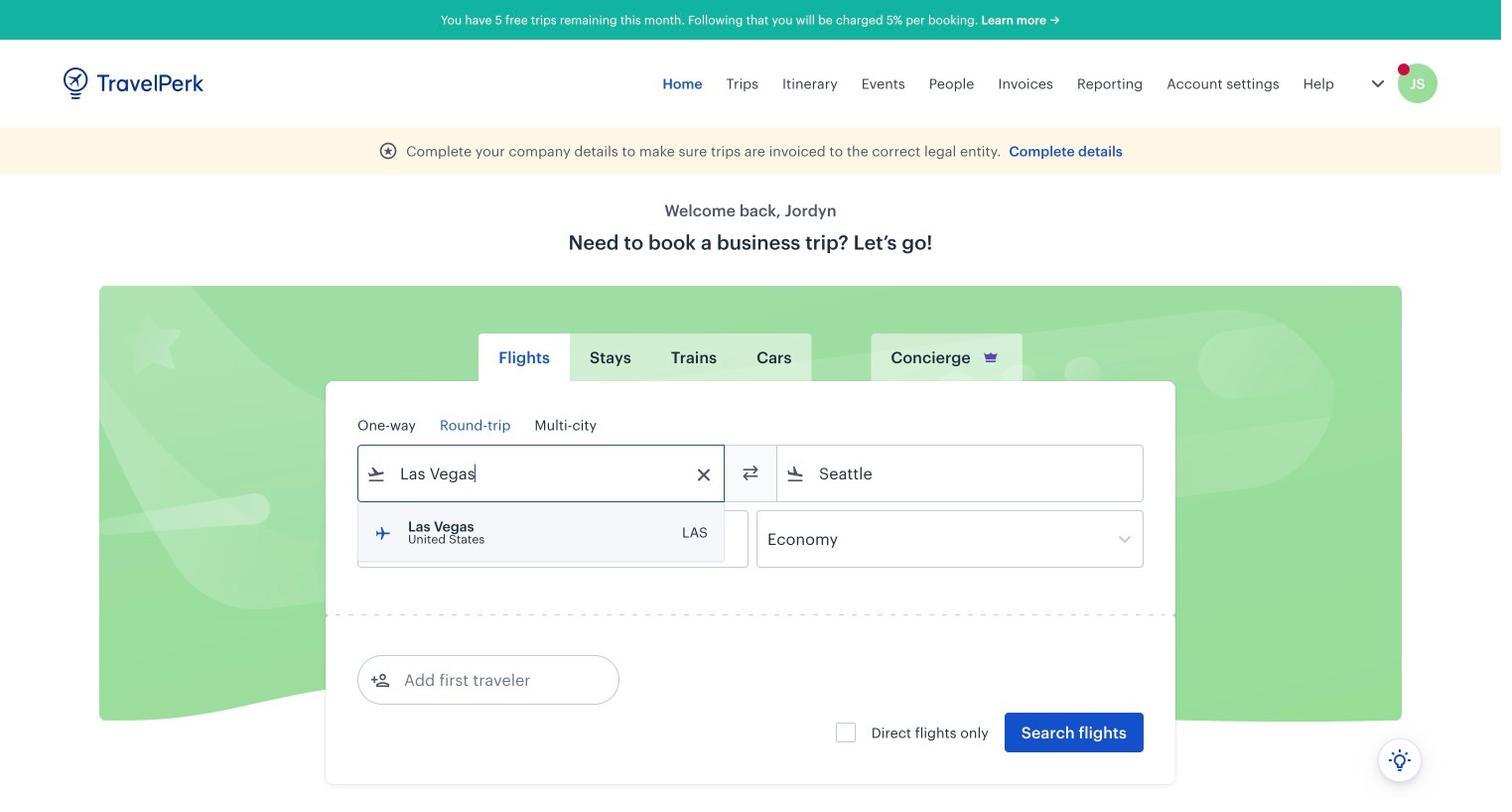 Task type: locate. For each thing, give the bounding box(es) containing it.
Add first traveler search field
[[390, 664, 597, 696]]

Return text field
[[504, 511, 608, 567]]

Depart text field
[[386, 511, 490, 567]]

From search field
[[386, 458, 698, 490]]

To search field
[[805, 458, 1117, 490]]



